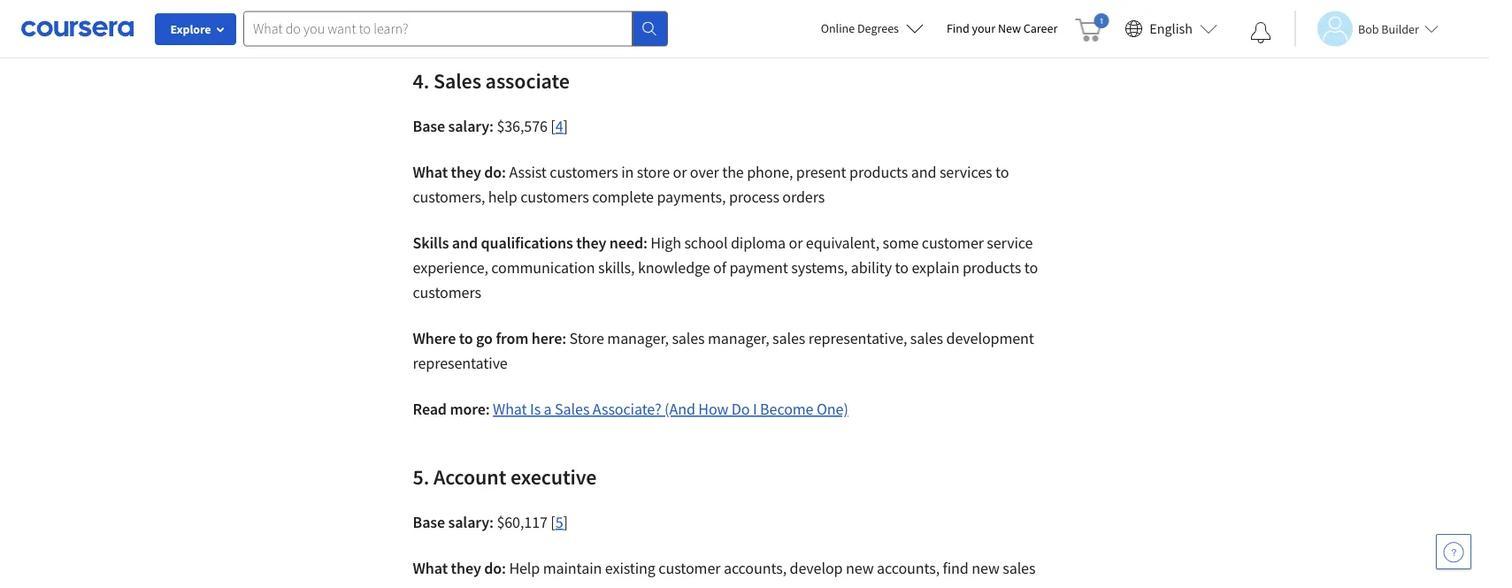 Task type: locate. For each thing, give the bounding box(es) containing it.
what they do: up opportunities
[[413, 559, 509, 579]]

new
[[846, 559, 874, 579], [972, 559, 1000, 579]]

salary: down 'account'
[[448, 513, 494, 533]]

0 vertical spatial what they do:
[[413, 162, 509, 182]]

sales
[[434, 67, 481, 94], [555, 400, 590, 420]]

1 vertical spatial more:
[[450, 400, 490, 420]]

i
[[753, 400, 757, 420]]

customer right existing on the left bottom
[[659, 559, 721, 579]]

1 horizontal spatial products
[[963, 258, 1022, 278]]

skills,
[[598, 258, 635, 278]]

1 horizontal spatial customer
[[922, 233, 984, 253]]

and up experience, on the top
[[452, 233, 478, 253]]

2 base from the top
[[413, 513, 445, 533]]

0 horizontal spatial representative
[[413, 354, 508, 374]]

0 vertical spatial what
[[413, 162, 448, 182]]

service
[[987, 233, 1033, 253]]

representative left find
[[851, 3, 946, 23]]

1 vertical spatial [
[[551, 513, 556, 533]]

4. sales associate
[[413, 67, 574, 94]]

to left go
[[459, 329, 473, 349]]

they up customers,
[[451, 162, 481, 182]]

1 accounts, from the left
[[724, 559, 787, 579]]

payments,
[[657, 187, 726, 207]]

bob builder button
[[1295, 11, 1439, 46]]

0 vertical spatial and
[[912, 162, 937, 182]]

1 vertical spatial or
[[789, 233, 803, 253]]

find
[[947, 20, 970, 36]]

products right present
[[850, 162, 908, 182]]

1 horizontal spatial accounts,
[[877, 559, 940, 579]]

new right develop
[[846, 559, 874, 579]]

1 vertical spatial read
[[413, 400, 447, 420]]

bob builder
[[1359, 21, 1420, 37]]

1 vertical spatial sales
[[555, 400, 590, 420]]

do: left the help
[[484, 559, 506, 579]]

knowledge
[[638, 258, 710, 278]]

store manager, sales manager, sales representative, sales development representative
[[413, 329, 1035, 374]]

1 vertical spatial products
[[963, 258, 1022, 278]]

2 new from the left
[[972, 559, 1000, 579]]

0 vertical spatial they
[[451, 162, 481, 182]]

more: left "is" on the bottom left of page
[[450, 400, 490, 420]]

what for assist
[[413, 162, 448, 182]]

associate?
[[593, 400, 662, 420]]

1 vertical spatial customer
[[659, 559, 721, 579]]

]
[[563, 116, 568, 136], [563, 513, 568, 533]]

do: up help
[[484, 162, 506, 182]]

process
[[729, 187, 780, 207]]

school
[[685, 233, 728, 253]]

sales right a
[[555, 400, 590, 420]]

1 vertical spatial customers
[[521, 187, 589, 207]]

accounts,
[[724, 559, 787, 579], [877, 559, 940, 579]]

0 vertical spatial do:
[[484, 162, 506, 182]]

2 salary: from the top
[[448, 513, 494, 533]]

0 vertical spatial customer
[[922, 233, 984, 253]]

high school diploma or equivalent, some customer service experience, communication skills, knowledge of payment systems, ability to explain products to customers
[[413, 233, 1038, 303]]

0 horizontal spatial or
[[673, 162, 687, 182]]

or up the systems,
[[789, 233, 803, 253]]

communication
[[492, 258, 595, 278]]

1 horizontal spatial sales
[[555, 400, 590, 420]]

what left "is" on the bottom left of page
[[493, 400, 527, 420]]

2 ] from the top
[[563, 513, 568, 533]]

manager, up do
[[708, 329, 770, 349]]

1 vertical spatial representative
[[413, 354, 508, 374]]

1 [ from the top
[[551, 116, 556, 136]]

0 horizontal spatial accounts,
[[724, 559, 787, 579]]

salary: down 4. sales associate
[[448, 116, 494, 136]]

or inside assist customers in store or over the phone, present products and services to customers, help customers complete payments, process orders
[[673, 162, 687, 182]]

None search field
[[243, 11, 668, 46]]

accounts, up "records"
[[724, 559, 787, 579]]

in
[[622, 162, 634, 182]]

1 salary: from the top
[[448, 116, 494, 136]]

1 vertical spatial ]
[[563, 513, 568, 533]]

or
[[673, 162, 687, 182], [789, 233, 803, 253]]

0 vertical spatial representative
[[851, 3, 946, 23]]

diploma
[[731, 233, 786, 253]]

1 vertical spatial what they do:
[[413, 559, 509, 579]]

0 vertical spatial base
[[413, 116, 445, 136]]

[ right $36,576
[[551, 116, 556, 136]]

explore
[[170, 21, 211, 37]]

accounts, left find
[[877, 559, 940, 579]]

customers down experience, on the top
[[413, 283, 481, 303]]

base down 5.
[[413, 513, 445, 533]]

what they do: up customers,
[[413, 162, 509, 182]]

products
[[850, 162, 908, 182], [963, 258, 1022, 278]]

development
[[947, 329, 1035, 349]]

0 horizontal spatial products
[[850, 162, 908, 182]]

to right services at the top
[[996, 162, 1009, 182]]

do:
[[484, 162, 506, 182], [484, 559, 506, 579]]

1 what they do: from the top
[[413, 162, 509, 182]]

read up 4.
[[413, 3, 447, 23]]

1 horizontal spatial manager,
[[708, 329, 770, 349]]

[ for 4
[[551, 116, 556, 136]]

they
[[451, 162, 481, 182], [576, 233, 607, 253], [451, 559, 481, 579]]

2 vertical spatial customers
[[413, 283, 481, 303]]

read up 5.
[[413, 400, 447, 420]]

0 vertical spatial or
[[673, 162, 687, 182]]

what they do:
[[413, 162, 509, 182], [413, 559, 509, 579]]

1 do: from the top
[[484, 162, 506, 182]]

0 vertical spatial customers
[[550, 162, 619, 182]]

1 horizontal spatial or
[[789, 233, 803, 253]]

1 more: from the top
[[450, 3, 490, 23]]

2 do: from the top
[[484, 559, 506, 579]]

1 vertical spatial base
[[413, 513, 445, 533]]

help
[[509, 559, 540, 579]]

0 horizontal spatial maintain
[[543, 559, 602, 579]]

2 [ from the top
[[551, 513, 556, 533]]

0 horizontal spatial and
[[452, 233, 478, 253]]

and left services at the top
[[912, 162, 937, 182]]

or inside high school diploma or equivalent, some customer service experience, communication skills, knowledge of payment systems, ability to explain products to customers
[[789, 233, 803, 253]]

[ right $60,117
[[551, 513, 556, 533]]

2 vertical spatial they
[[451, 559, 481, 579]]

1 horizontal spatial and
[[912, 162, 937, 182]]

1 read from the top
[[413, 3, 447, 23]]

where to go from here:
[[413, 329, 570, 349]]

from
[[496, 329, 529, 349]]

base down 4.
[[413, 116, 445, 136]]

$60,117
[[497, 513, 548, 533]]

need:
[[610, 233, 648, 253]]

2 read from the top
[[413, 400, 447, 420]]

maintain up networking,
[[543, 559, 602, 579]]

1 horizontal spatial maintain
[[644, 584, 703, 588]]

representative
[[851, 3, 946, 23], [413, 354, 508, 374]]

they up "skills,"
[[576, 233, 607, 253]]

0 horizontal spatial new
[[846, 559, 874, 579]]

2 vertical spatial what
[[413, 559, 448, 579]]

experience,
[[413, 258, 488, 278]]

4.
[[413, 67, 430, 94]]

do: for help
[[484, 559, 506, 579]]

more: up 4. sales associate
[[450, 3, 490, 23]]

5.
[[413, 464, 430, 490]]

1 vertical spatial they
[[576, 233, 607, 253]]

where
[[413, 329, 456, 349]]

] for 4
[[563, 116, 568, 136]]

2 more: from the top
[[450, 400, 490, 420]]

customers down the assist
[[521, 187, 589, 207]]

] right $36,576
[[563, 116, 568, 136]]

maintain
[[543, 559, 602, 579], [644, 584, 703, 588]]

0 vertical spatial maintain
[[543, 559, 602, 579]]

0 horizontal spatial customer
[[659, 559, 721, 579]]

customers inside high school diploma or equivalent, some customer service experience, communication skills, knowledge of payment systems, ability to explain products to customers
[[413, 283, 481, 303]]

how
[[699, 400, 729, 420]]

read
[[413, 3, 447, 23], [413, 400, 447, 420]]

representative down go
[[413, 354, 508, 374]]

sales right 4.
[[434, 67, 481, 94]]

base
[[413, 116, 445, 136], [413, 513, 445, 533]]

customer inside high school diploma or equivalent, some customer service experience, communication skills, knowledge of payment systems, ability to explain products to customers
[[922, 233, 984, 253]]

1 vertical spatial do:
[[484, 559, 506, 579]]

new
[[998, 20, 1022, 36]]

show notifications image
[[1251, 22, 1272, 43]]

they up opportunities
[[451, 559, 481, 579]]

to down some
[[895, 258, 909, 278]]

what for help
[[413, 559, 448, 579]]

sales
[[672, 329, 705, 349], [773, 329, 806, 349], [911, 329, 944, 349], [1003, 559, 1036, 579], [706, 584, 739, 588]]

0 vertical spatial sales
[[434, 67, 481, 94]]

1 vertical spatial salary:
[[448, 513, 494, 533]]

1 base from the top
[[413, 116, 445, 136]]

2 what they do: from the top
[[413, 559, 509, 579]]

what up opportunities
[[413, 559, 448, 579]]

customer up explain on the top of page
[[922, 233, 984, 253]]

0 horizontal spatial manager,
[[608, 329, 669, 349]]

1 horizontal spatial new
[[972, 559, 1000, 579]]

help
[[488, 187, 518, 207]]

skills and qualifications they need:
[[413, 233, 651, 253]]

skills
[[413, 233, 449, 253]]

go
[[476, 329, 493, 349]]

[ for 5
[[551, 513, 556, 533]]

4
[[556, 116, 563, 136]]

sales up (and in the left of the page
[[672, 329, 705, 349]]

0 vertical spatial [
[[551, 116, 556, 136]]

customer
[[922, 233, 984, 253], [659, 559, 721, 579]]

or left over
[[673, 162, 687, 182]]

0 vertical spatial more:
[[450, 3, 490, 23]]

base salary: $36,576 [ 4 ]
[[413, 116, 568, 136]]

] right $60,117
[[563, 513, 568, 533]]

0 vertical spatial ]
[[563, 116, 568, 136]]

https://www.coursera.org/articles/sales-
[[493, 3, 759, 23]]

more:
[[450, 3, 490, 23], [450, 400, 490, 420]]

products down service
[[963, 258, 1022, 278]]

is
[[530, 400, 541, 420]]

customers,
[[413, 187, 485, 207]]

what up customers,
[[413, 162, 448, 182]]

explain
[[912, 258, 960, 278]]

1 ] from the top
[[563, 116, 568, 136]]

customers left in
[[550, 162, 619, 182]]

0 vertical spatial read
[[413, 3, 447, 23]]

associate
[[486, 67, 570, 94]]

records
[[742, 584, 791, 588]]

0 vertical spatial products
[[850, 162, 908, 182]]

what
[[413, 162, 448, 182], [493, 400, 527, 420], [413, 559, 448, 579]]

maintain down existing on the left bottom
[[644, 584, 703, 588]]

manager, right store
[[608, 329, 669, 349]]

new right find
[[972, 559, 1000, 579]]

more: for https://www.coursera.org/articles/sales-
[[450, 3, 490, 23]]

sales left "records"
[[706, 584, 739, 588]]

0 horizontal spatial sales
[[434, 67, 481, 94]]

0 vertical spatial salary:
[[448, 116, 494, 136]]

salary: for $36,576 [
[[448, 116, 494, 136]]

1 vertical spatial what
[[493, 400, 527, 420]]



Task type: describe. For each thing, give the bounding box(es) containing it.
payment
[[730, 258, 788, 278]]

a
[[544, 400, 552, 420]]

salary: for $60,117 [
[[448, 513, 494, 533]]

builder
[[1382, 21, 1420, 37]]

1 manager, from the left
[[608, 329, 669, 349]]

degrees
[[858, 20, 899, 36]]

help maintain existing customer accounts, develop new accounts, find new sales opportunities through networking, maintain sales records
[[413, 559, 1036, 588]]

systems,
[[792, 258, 848, 278]]

sales right find
[[1003, 559, 1036, 579]]

5. account executive
[[413, 464, 601, 490]]

opportunities
[[413, 584, 503, 588]]

online degrees
[[821, 20, 899, 36]]

they for assist
[[451, 162, 481, 182]]

find your new career link
[[938, 18, 1067, 40]]

(and
[[665, 400, 696, 420]]

what they do: for assist
[[413, 162, 509, 182]]

2 accounts, from the left
[[877, 559, 940, 579]]

1 new from the left
[[846, 559, 874, 579]]

4 link
[[556, 116, 563, 136]]

read for read more: https://www.coursera.org/articles/sales-development-representative
[[413, 3, 447, 23]]

1 vertical spatial and
[[452, 233, 478, 253]]

one)
[[817, 400, 849, 420]]

existing
[[605, 559, 656, 579]]

phone,
[[747, 162, 793, 182]]

What do you want to learn? text field
[[243, 11, 633, 46]]

do
[[732, 400, 750, 420]]

representative inside store manager, sales manager, sales representative, sales development representative
[[413, 354, 508, 374]]

they for help
[[451, 559, 481, 579]]

store
[[637, 162, 670, 182]]

help center image
[[1444, 542, 1465, 563]]

your
[[972, 20, 996, 36]]

products inside high school diploma or equivalent, some customer service experience, communication skills, knowledge of payment systems, ability to explain products to customers
[[963, 258, 1022, 278]]

base for base salary: $60,117 [ 5 ]
[[413, 513, 445, 533]]

ability
[[851, 258, 892, 278]]

more: for what
[[450, 400, 490, 420]]

representative,
[[809, 329, 908, 349]]

coursera image
[[21, 14, 134, 43]]

to inside assist customers in store or over the phone, present products and services to customers, help customers complete payments, process orders
[[996, 162, 1009, 182]]

1 horizontal spatial representative
[[851, 3, 946, 23]]

executive
[[511, 464, 597, 490]]

what they do: for help
[[413, 559, 509, 579]]

store
[[570, 329, 604, 349]]

become
[[760, 400, 814, 420]]

base for base salary: $36,576 [ 4 ]
[[413, 116, 445, 136]]

some
[[883, 233, 919, 253]]

english
[[1150, 20, 1193, 38]]

english button
[[1118, 0, 1225, 58]]

complete
[[592, 187, 654, 207]]

customer inside help maintain existing customer accounts, develop new accounts, find new sales opportunities through networking, maintain sales records
[[659, 559, 721, 579]]

present
[[797, 162, 847, 182]]

assist
[[509, 162, 547, 182]]

5 link
[[556, 513, 563, 533]]

read for read more: what is a sales associate? (and how do i become one)
[[413, 400, 447, 420]]

products inside assist customers in store or over the phone, present products and services to customers, help customers complete payments, process orders
[[850, 162, 908, 182]]

2 manager, from the left
[[708, 329, 770, 349]]

equivalent,
[[806, 233, 880, 253]]

online degrees button
[[807, 9, 938, 48]]

$36,576
[[497, 116, 548, 136]]

what is a sales associate? (and how do i become one) link
[[493, 400, 849, 420]]

account
[[434, 464, 507, 490]]

through
[[506, 584, 559, 588]]

read more: what is a sales associate? (and how do i become one)
[[413, 400, 849, 420]]

here:
[[532, 329, 567, 349]]

the
[[722, 162, 744, 182]]

qualifications
[[481, 233, 573, 253]]

career
[[1024, 20, 1058, 36]]

find your new career
[[947, 20, 1058, 36]]

develop
[[790, 559, 843, 579]]

to down service
[[1025, 258, 1038, 278]]

do: for assist
[[484, 162, 506, 182]]

networking,
[[562, 584, 641, 588]]

base salary: $60,117 [ 5 ]
[[413, 513, 568, 533]]

and inside assist customers in store or over the phone, present products and services to customers, help customers complete payments, process orders
[[912, 162, 937, 182]]

high
[[651, 233, 682, 253]]

of
[[714, 258, 727, 278]]

] for 5
[[563, 513, 568, 533]]

development-
[[759, 3, 851, 23]]

online
[[821, 20, 855, 36]]

read more: https://www.coursera.org/articles/sales-development-representative
[[413, 3, 946, 23]]

find
[[943, 559, 969, 579]]

bob
[[1359, 21, 1380, 37]]

assist customers in store or over the phone, present products and services to customers, help customers complete payments, process orders
[[413, 162, 1009, 207]]

https://www.coursera.org/articles/sales-development-representative link
[[493, 3, 946, 23]]

sales left development
[[911, 329, 944, 349]]

over
[[690, 162, 719, 182]]

shopping cart: 1 item image
[[1076, 13, 1109, 42]]

1 vertical spatial maintain
[[644, 584, 703, 588]]

5
[[556, 513, 563, 533]]

explore button
[[155, 13, 236, 45]]

services
[[940, 162, 993, 182]]

orders
[[783, 187, 825, 207]]

sales left representative,
[[773, 329, 806, 349]]



Task type: vqa. For each thing, say whether or not it's contained in the screenshot.
BANNER navigation
no



